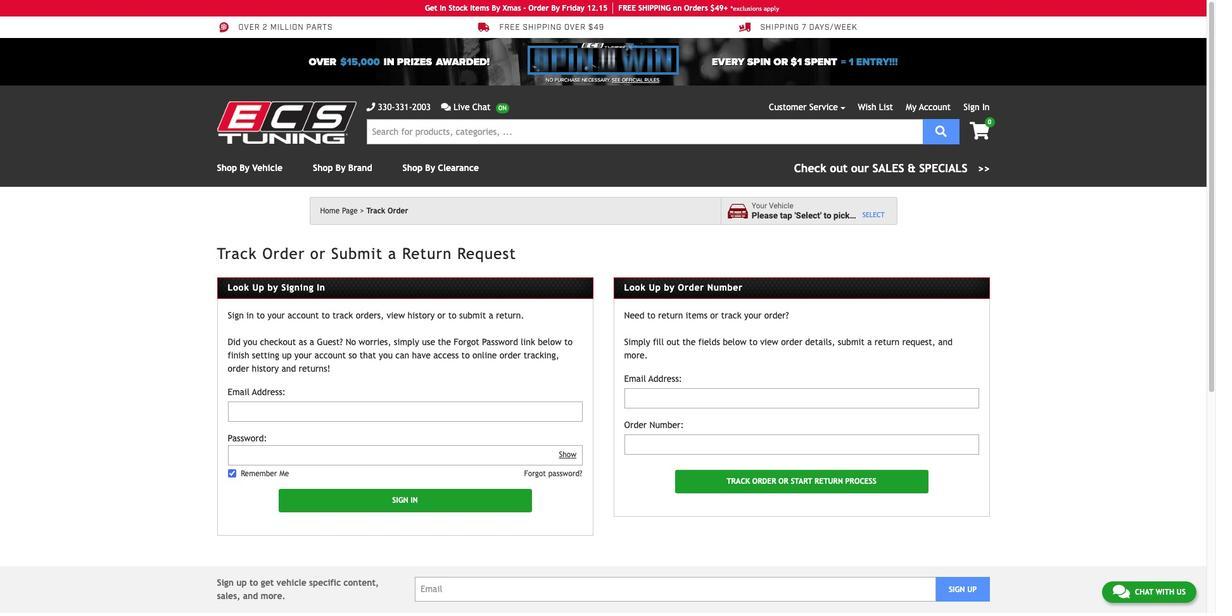 Task type: locate. For each thing, give the bounding box(es) containing it.
up left signing
[[253, 283, 265, 293]]

your
[[268, 310, 285, 321], [745, 310, 762, 321], [295, 350, 312, 360]]

2 horizontal spatial and
[[939, 337, 953, 347]]

0 vertical spatial submit
[[460, 310, 486, 321]]

wish list
[[859, 102, 894, 112]]

over 2 million parts
[[239, 23, 333, 32]]

email address: down fill
[[625, 374, 683, 384]]

2 up from the left
[[649, 283, 661, 293]]

over 2 million parts link
[[217, 22, 333, 33]]

and right sales,
[[243, 591, 258, 601]]

up for sign up
[[968, 586, 978, 594]]

content,
[[344, 578, 379, 588]]

1 horizontal spatial view
[[761, 337, 779, 347]]

or inside button
[[779, 477, 789, 486]]

sign in link
[[964, 102, 990, 112]]

1 horizontal spatial email address:
[[625, 374, 683, 384]]

fill
[[653, 337, 664, 347]]

1 vertical spatial return
[[815, 477, 844, 486]]

1 vertical spatial submit
[[838, 337, 865, 347]]

need to return items or track your order?
[[625, 310, 790, 321]]

the up access
[[438, 337, 451, 347]]

330-331-2003 link
[[367, 101, 431, 114]]

track up look up by signing in
[[217, 245, 257, 262]]

0 horizontal spatial vehicle
[[277, 578, 307, 588]]

finish
[[228, 350, 249, 360]]

a left request,
[[868, 337, 873, 347]]

return inside button
[[815, 477, 844, 486]]

3 shop from the left
[[403, 163, 423, 173]]

vehicle down "ecs tuning" image
[[252, 163, 283, 173]]

password:
[[228, 433, 267, 444]]

a right submit
[[388, 245, 397, 262]]

track down number
[[722, 310, 742, 321]]

or for every spin or $1 spent = 1 entry!!!
[[774, 55, 789, 68]]

and right request,
[[939, 337, 953, 347]]

2 track from the left
[[722, 310, 742, 321]]

1 vertical spatial view
[[761, 337, 779, 347]]

no left purchase
[[546, 77, 554, 83]]

0 vertical spatial return
[[659, 310, 684, 321]]

0 vertical spatial view
[[387, 310, 405, 321]]

address: down fill
[[649, 374, 683, 384]]

chat
[[473, 102, 491, 112], [1136, 588, 1154, 597]]

1 horizontal spatial by
[[665, 283, 675, 293]]

below up tracking,
[[538, 337, 562, 347]]

by
[[268, 283, 279, 293], [665, 283, 675, 293]]

fields
[[699, 337, 721, 347]]

0 horizontal spatial email
[[228, 387, 250, 397]]

0 vertical spatial over
[[239, 23, 260, 32]]

below inside simply fill out the fields below to view order details, submit a return request, and more.
[[723, 337, 747, 347]]

1 below from the left
[[538, 337, 562, 347]]

in down look up by signing in
[[247, 310, 254, 321]]

no up so
[[346, 337, 356, 347]]

0 vertical spatial email
[[625, 374, 647, 384]]

shop by brand link
[[313, 163, 372, 173]]

view down order? at the bottom of the page
[[761, 337, 779, 347]]

free shipping over $49
[[500, 23, 605, 32]]

to inside simply fill out the fields below to view order details, submit a return request, and more.
[[750, 337, 758, 347]]

1 horizontal spatial look
[[625, 283, 646, 293]]

account down guest?
[[315, 350, 346, 360]]

up for sign up to get vehicle specific content, sales, and more.
[[237, 578, 247, 588]]

email address: for simply fill out the fields below to view order details, submit a return request, and more.
[[625, 374, 683, 384]]

sign inside the sign in button
[[392, 496, 409, 505]]

a inside your vehicle please tap 'select' to pick a vehicle
[[853, 210, 857, 221]]

1 horizontal spatial up
[[282, 350, 292, 360]]

your left order? at the bottom of the page
[[745, 310, 762, 321]]

to left get
[[250, 578, 258, 588]]

1 vertical spatial vehicle
[[769, 201, 794, 210]]

1 vertical spatial over
[[309, 55, 337, 68]]

more. down get
[[261, 591, 286, 601]]

1 the from the left
[[438, 337, 451, 347]]

more. down simply
[[625, 350, 648, 360]]

every spin or $1 spent = 1 entry!!!
[[712, 55, 898, 68]]

forgot up online
[[454, 337, 480, 347]]

no purchase necessary. see official rules .
[[546, 77, 661, 83]]

email for simply fill out the fields below to view order details, submit a return request, and more.
[[625, 374, 647, 384]]

2
[[263, 23, 268, 32]]

$15,000
[[340, 55, 380, 68]]

or up access
[[438, 310, 446, 321]]

sign up to get vehicle specific content, sales, and more.
[[217, 578, 379, 601]]

return.
[[496, 310, 525, 321]]

account up as
[[288, 310, 319, 321]]

0 horizontal spatial over
[[239, 23, 260, 32]]

to up guest?
[[322, 310, 330, 321]]

and inside did you checkout as a guest? no worries, simply use the forgot password link below to finish setting up your account so that you can have access to online order tracking, order history and returns!
[[282, 364, 296, 374]]

and left 'returns!'
[[282, 364, 296, 374]]

330-331-2003
[[378, 102, 431, 112]]

submit right details,
[[838, 337, 865, 347]]

more.
[[625, 350, 648, 360], [261, 591, 286, 601]]

1 vertical spatial sign in
[[392, 496, 418, 505]]

over for over 2 million parts
[[239, 23, 260, 32]]

0 vertical spatial track
[[367, 207, 386, 216]]

order up items on the bottom of page
[[678, 283, 705, 293]]

guest?
[[317, 337, 343, 347]]

forgot left password?
[[524, 470, 546, 478]]

track order or submit a return request
[[217, 245, 517, 262]]

track left orders,
[[333, 310, 353, 321]]

in
[[440, 4, 447, 13], [983, 102, 990, 112], [317, 283, 326, 293], [411, 496, 418, 505]]

order left details,
[[782, 337, 803, 347]]

below
[[538, 337, 562, 347], [723, 337, 747, 347]]

shop for shop by clearance
[[403, 163, 423, 173]]

by left clearance
[[426, 163, 436, 173]]

1 horizontal spatial shop
[[313, 163, 333, 173]]

1 vertical spatial more.
[[261, 591, 286, 601]]

address: down setting
[[252, 387, 286, 397]]

did
[[228, 337, 241, 347]]

by up need to return items or track your order?
[[665, 283, 675, 293]]

2 below from the left
[[723, 337, 747, 347]]

1 horizontal spatial submit
[[838, 337, 865, 347]]

a inside simply fill out the fields below to view order details, submit a return request, and more.
[[868, 337, 873, 347]]

order down password
[[500, 350, 521, 360]]

0 horizontal spatial track
[[333, 310, 353, 321]]

by for shop by brand
[[336, 163, 346, 173]]

0 vertical spatial no
[[546, 77, 554, 83]]

return right start
[[815, 477, 844, 486]]

a right as
[[310, 337, 314, 347]]

email address: down setting
[[228, 387, 286, 397]]

up inside button
[[968, 586, 978, 594]]

1 horizontal spatial more.
[[625, 350, 648, 360]]

email address: for did you checkout as a guest? no worries, simply use the forgot password link below to finish setting up your account so that you can have access to online order tracking, order history and returns!
[[228, 387, 286, 397]]

specials
[[920, 162, 968, 175]]

return down track order
[[403, 245, 452, 262]]

1 horizontal spatial return
[[875, 337, 900, 347]]

up
[[282, 350, 292, 360], [237, 578, 247, 588], [968, 586, 978, 594]]

0 horizontal spatial up
[[237, 578, 247, 588]]

submit left return.
[[460, 310, 486, 321]]

0 vertical spatial email address:
[[625, 374, 683, 384]]

official
[[622, 77, 644, 83]]

0 horizontal spatial email address:
[[228, 387, 286, 397]]

track for track order
[[367, 207, 386, 216]]

live chat
[[454, 102, 491, 112]]

vehicle up the "tap"
[[769, 201, 794, 210]]

your inside did you checkout as a guest? no worries, simply use the forgot password link below to finish setting up your account so that you can have access to online order tracking, order history and returns!
[[295, 350, 312, 360]]

Email email field
[[415, 578, 937, 602]]

look up 'did'
[[228, 283, 249, 293]]

chat right the live
[[473, 102, 491, 112]]

a right pick at the top of page
[[853, 210, 857, 221]]

0 horizontal spatial order
[[228, 364, 249, 374]]

1 vertical spatial email address:
[[228, 387, 286, 397]]

0 vertical spatial return
[[403, 245, 452, 262]]

look up need
[[625, 283, 646, 293]]

shop by clearance link
[[403, 163, 479, 173]]

1 vertical spatial no
[[346, 337, 356, 347]]

2 look from the left
[[625, 283, 646, 293]]

0 horizontal spatial return
[[659, 310, 684, 321]]

Search text field
[[367, 119, 923, 145]]

return left items on the bottom of page
[[659, 310, 684, 321]]

0 horizontal spatial sign in
[[392, 496, 418, 505]]

shopping cart image
[[970, 122, 990, 140]]

no
[[546, 77, 554, 83], [346, 337, 356, 347]]

to right need
[[648, 310, 656, 321]]

1 horizontal spatial track
[[722, 310, 742, 321]]

up up fill
[[649, 283, 661, 293]]

with
[[1157, 588, 1175, 597]]

0 vertical spatial in
[[384, 55, 395, 68]]

1 horizontal spatial up
[[649, 283, 661, 293]]

order
[[529, 4, 549, 13], [388, 207, 409, 216], [262, 245, 305, 262], [678, 283, 705, 293], [625, 420, 647, 430], [753, 477, 777, 486]]

2 horizontal spatial up
[[968, 586, 978, 594]]

phone image
[[367, 103, 376, 112]]

None password field
[[228, 445, 554, 466]]

1 vertical spatial chat
[[1136, 588, 1154, 597]]

2 vertical spatial track
[[727, 477, 751, 486]]

1 vertical spatial return
[[875, 337, 900, 347]]

below inside did you checkout as a guest? no worries, simply use the forgot password link below to finish setting up your account so that you can have access to online order tracking, order history and returns!
[[538, 337, 562, 347]]

forgot
[[454, 337, 480, 347], [524, 470, 546, 478]]

every
[[712, 55, 745, 68]]

1 horizontal spatial the
[[683, 337, 696, 347]]

0 horizontal spatial shop
[[217, 163, 237, 173]]

1 horizontal spatial sign in
[[964, 102, 990, 112]]

account
[[288, 310, 319, 321], [315, 350, 346, 360]]

shipping
[[761, 23, 800, 32]]

0 vertical spatial vehicle
[[859, 210, 887, 221]]

parts
[[307, 23, 333, 32]]

0 horizontal spatial forgot
[[454, 337, 480, 347]]

2 shop from the left
[[313, 163, 333, 173]]

home page link
[[320, 207, 364, 216]]

up for return
[[649, 283, 661, 293]]

2 horizontal spatial track
[[727, 477, 751, 486]]

by left xmas
[[492, 4, 501, 13]]

over
[[239, 23, 260, 32], [309, 55, 337, 68]]

0 horizontal spatial by
[[268, 283, 279, 293]]

sign in for the sign in button at the bottom left of the page
[[392, 496, 418, 505]]

your up checkout
[[268, 310, 285, 321]]

2 the from the left
[[683, 337, 696, 347]]

2003
[[413, 102, 431, 112]]

0 vertical spatial forgot
[[454, 337, 480, 347]]

or right items on the bottom of page
[[711, 310, 719, 321]]

history down setting
[[252, 364, 279, 374]]

1 track from the left
[[333, 310, 353, 321]]

or left start
[[779, 477, 789, 486]]

email down simply
[[625, 374, 647, 384]]

submit inside simply fill out the fields below to view order details, submit a return request, and more.
[[838, 337, 865, 347]]

2 vertical spatial and
[[243, 591, 258, 601]]

or
[[774, 55, 789, 68], [310, 245, 326, 262], [438, 310, 446, 321], [711, 310, 719, 321], [779, 477, 789, 486]]

customer service button
[[770, 101, 846, 114]]

return left request,
[[875, 337, 900, 347]]

sign up button
[[937, 578, 990, 602]]

over inside over 2 million parts link
[[239, 23, 260, 32]]

xmas
[[503, 4, 521, 13]]

order left start
[[753, 477, 777, 486]]

in left prizes
[[384, 55, 395, 68]]

order number:
[[625, 420, 684, 430]]

clearance
[[438, 163, 479, 173]]

free shipping over $49 link
[[478, 22, 605, 33]]

1 vertical spatial order
[[500, 350, 521, 360]]

0 horizontal spatial return
[[403, 245, 452, 262]]

list
[[880, 102, 894, 112]]

0 horizontal spatial the
[[438, 337, 451, 347]]

0 horizontal spatial your
[[268, 310, 285, 321]]

sign in inside button
[[392, 496, 418, 505]]

prizes
[[397, 55, 432, 68]]

1 vertical spatial and
[[282, 364, 296, 374]]

0 horizontal spatial no
[[346, 337, 356, 347]]

vehicle right get
[[277, 578, 307, 588]]

shop for shop by brand
[[313, 163, 333, 173]]

2 horizontal spatial shop
[[403, 163, 423, 173]]

order down finish
[[228, 364, 249, 374]]

1 horizontal spatial your
[[295, 350, 312, 360]]

1 vertical spatial address:
[[252, 387, 286, 397]]

no inside did you checkout as a guest? no worries, simply use the forgot password link below to finish setting up your account so that you can have access to online order tracking, order history and returns!
[[346, 337, 356, 347]]

by left signing
[[268, 283, 279, 293]]

comments image
[[441, 103, 451, 112]]

0 vertical spatial address:
[[649, 374, 683, 384]]

1 horizontal spatial return
[[815, 477, 844, 486]]

request
[[458, 245, 517, 262]]

0 vertical spatial order
[[782, 337, 803, 347]]

live
[[454, 102, 470, 112]]

you left can
[[379, 350, 393, 360]]

look
[[228, 283, 249, 293], [625, 283, 646, 293]]

return inside simply fill out the fields below to view order details, submit a return request, and more.
[[875, 337, 900, 347]]

view inside simply fill out the fields below to view order details, submit a return request, and more.
[[761, 337, 779, 347]]

track for track order or start return process
[[727, 477, 751, 486]]

the right out
[[683, 337, 696, 347]]

1 by from the left
[[268, 283, 279, 293]]

1 vertical spatial in
[[247, 310, 254, 321]]

1 horizontal spatial address:
[[649, 374, 683, 384]]

forgot password? link
[[524, 468, 583, 480]]

by for signing
[[268, 283, 279, 293]]

order
[[782, 337, 803, 347], [500, 350, 521, 360], [228, 364, 249, 374]]

None text field
[[625, 435, 980, 455]]

days/week
[[810, 23, 858, 32]]

sign inside sign up to get vehicle specific content, sales, and more.
[[217, 578, 234, 588]]

as
[[299, 337, 307, 347]]

1 shop from the left
[[217, 163, 237, 173]]

or left submit
[[310, 245, 326, 262]]

vehicle right pick at the top of page
[[859, 210, 887, 221]]

track left start
[[727, 477, 751, 486]]

1 up from the left
[[253, 283, 265, 293]]

1 horizontal spatial below
[[723, 337, 747, 347]]

so
[[349, 350, 357, 360]]

free ship ping on orders $49+ *exclusions apply
[[619, 4, 780, 13]]

1 vertical spatial email
[[228, 387, 250, 397]]

your down as
[[295, 350, 312, 360]]

sign for the sign in button at the bottom left of the page
[[392, 496, 409, 505]]

330-
[[378, 102, 395, 112]]

orders
[[685, 4, 709, 13]]

1 vertical spatial track
[[217, 245, 257, 262]]

shipping 7 days/week link
[[739, 22, 858, 33]]

0 horizontal spatial view
[[387, 310, 405, 321]]

by down "ecs tuning" image
[[240, 163, 250, 173]]

0 vertical spatial vehicle
[[252, 163, 283, 173]]

1 horizontal spatial email
[[625, 374, 647, 384]]

1 horizontal spatial no
[[546, 77, 554, 83]]

chat left with
[[1136, 588, 1154, 597]]

0 horizontal spatial and
[[243, 591, 258, 601]]

submit
[[460, 310, 486, 321], [838, 337, 865, 347]]

1 vertical spatial account
[[315, 350, 346, 360]]

0 horizontal spatial address:
[[252, 387, 286, 397]]

to up access
[[449, 310, 457, 321]]

0 horizontal spatial history
[[252, 364, 279, 374]]

1 look from the left
[[228, 283, 249, 293]]

free
[[500, 23, 521, 32]]

1 vertical spatial vehicle
[[277, 578, 307, 588]]

sign for sign in link at top
[[964, 102, 980, 112]]

over down parts
[[309, 55, 337, 68]]

1 horizontal spatial track
[[367, 207, 386, 216]]

1 vertical spatial you
[[379, 350, 393, 360]]

sales & specials link
[[795, 160, 990, 177]]

0 horizontal spatial vehicle
[[252, 163, 283, 173]]

order left number:
[[625, 420, 647, 430]]

sign in
[[964, 102, 990, 112], [392, 496, 418, 505]]

or for track order or start return process
[[779, 477, 789, 486]]

select link
[[863, 210, 885, 220]]

0 horizontal spatial more.
[[261, 591, 286, 601]]

you right 'did'
[[243, 337, 257, 347]]

in inside button
[[411, 496, 418, 505]]

0 vertical spatial sign in
[[964, 102, 990, 112]]

to up checkout
[[257, 310, 265, 321]]

0 horizontal spatial you
[[243, 337, 257, 347]]

comments image
[[1114, 584, 1131, 600]]

track inside button
[[727, 477, 751, 486]]

None email field
[[625, 388, 980, 409], [228, 402, 583, 422], [625, 388, 980, 409], [228, 402, 583, 422]]

None checkbox
[[228, 470, 236, 478]]

over left the 2
[[239, 23, 260, 32]]

sign inside sign up button
[[949, 586, 966, 594]]

track right page
[[367, 207, 386, 216]]

0 vertical spatial chat
[[473, 102, 491, 112]]

process
[[846, 477, 877, 486]]

look for look up by signing in
[[228, 283, 249, 293]]

0 horizontal spatial track
[[217, 245, 257, 262]]

live chat link
[[441, 101, 509, 114]]

to left pick at the top of page
[[824, 210, 832, 221]]

up inside sign up to get vehicle specific content, sales, and more.
[[237, 578, 247, 588]]

view right orders,
[[387, 310, 405, 321]]

below right fields
[[723, 337, 747, 347]]

history up use on the left of the page
[[408, 310, 435, 321]]

0 horizontal spatial look
[[228, 283, 249, 293]]

to right fields
[[750, 337, 758, 347]]

email down finish
[[228, 387, 250, 397]]

1 horizontal spatial history
[[408, 310, 435, 321]]

your vehicle please tap 'select' to pick a vehicle
[[752, 201, 887, 221]]

forgot inside did you checkout as a guest? no worries, simply use the forgot password link below to finish setting up your account so that you can have access to online order tracking, order history and returns!
[[454, 337, 480, 347]]

0 horizontal spatial below
[[538, 337, 562, 347]]

2 horizontal spatial order
[[782, 337, 803, 347]]

customer service
[[770, 102, 839, 112]]

or left $1
[[774, 55, 789, 68]]

1 vertical spatial history
[[252, 364, 279, 374]]

home
[[320, 207, 340, 216]]

by left brand
[[336, 163, 346, 173]]

2 by from the left
[[665, 283, 675, 293]]

sign
[[964, 102, 980, 112], [228, 310, 244, 321], [392, 496, 409, 505], [217, 578, 234, 588], [949, 586, 966, 594]]



Task type: vqa. For each thing, say whether or not it's contained in the screenshot.
the About Us Link
no



Task type: describe. For each thing, give the bounding box(es) containing it.
number:
[[650, 420, 684, 430]]

ecs tuning 'spin to win' contest logo image
[[528, 43, 679, 75]]

have
[[412, 350, 431, 360]]

that
[[360, 350, 376, 360]]

the inside simply fill out the fields below to view order details, submit a return request, and more.
[[683, 337, 696, 347]]

a inside did you checkout as a guest? no worries, simply use the forgot password link below to finish setting up your account so that you can have access to online order tracking, order history and returns!
[[310, 337, 314, 347]]

details,
[[806, 337, 836, 347]]

email for did you checkout as a guest? no worries, simply use the forgot password link below to finish setting up your account so that you can have access to online order tracking, order history and returns!
[[228, 387, 250, 397]]

start
[[791, 477, 813, 486]]

*exclusions apply link
[[731, 3, 780, 13]]

or for track order or submit a return request
[[310, 245, 326, 262]]

purchase
[[555, 77, 581, 83]]

=
[[842, 55, 847, 68]]

forgot password?
[[524, 470, 583, 478]]

track order or start return process button
[[675, 470, 929, 494]]

access
[[434, 350, 459, 360]]

chat with us
[[1136, 588, 1187, 597]]

returns!
[[299, 364, 331, 374]]

look for look up by order number
[[625, 283, 646, 293]]

please
[[752, 210, 778, 221]]

order inside button
[[753, 477, 777, 486]]

checkout
[[260, 337, 296, 347]]

track for track order or submit a return request
[[217, 245, 257, 262]]

by for shop by vehicle
[[240, 163, 250, 173]]

shipping
[[523, 23, 562, 32]]

friday
[[563, 4, 585, 13]]

ship
[[639, 4, 654, 13]]

order right -
[[529, 4, 549, 13]]

on
[[674, 4, 682, 13]]

by for order
[[665, 283, 675, 293]]

1 horizontal spatial you
[[379, 350, 393, 360]]

a left return.
[[489, 310, 494, 321]]

need
[[625, 310, 645, 321]]

vehicle inside your vehicle please tap 'select' to pick a vehicle
[[769, 201, 794, 210]]

me
[[280, 470, 289, 478]]

2 horizontal spatial your
[[745, 310, 762, 321]]

did you checkout as a guest? no worries, simply use the forgot password link below to finish setting up your account so that you can have access to online order tracking, order history and returns!
[[228, 337, 573, 374]]

wish list link
[[859, 102, 894, 112]]

to inside your vehicle please tap 'select' to pick a vehicle
[[824, 210, 832, 221]]

1 horizontal spatial order
[[500, 350, 521, 360]]

shop by brand
[[313, 163, 372, 173]]

simply
[[394, 337, 420, 347]]

items
[[686, 310, 708, 321]]

see official rules link
[[612, 77, 660, 84]]

0 horizontal spatial in
[[247, 310, 254, 321]]

signing
[[282, 283, 314, 293]]

address: for checkout
[[252, 387, 286, 397]]

tap
[[781, 210, 793, 221]]

remember
[[241, 470, 277, 478]]

submit
[[331, 245, 383, 262]]

wish
[[859, 102, 877, 112]]

shop by vehicle
[[217, 163, 283, 173]]

over for over $15,000 in prizes
[[309, 55, 337, 68]]

use
[[422, 337, 435, 347]]

spin
[[748, 55, 771, 68]]

get in stock items by xmas - order by friday 12.15
[[425, 4, 608, 13]]

'select'
[[795, 210, 822, 221]]

by for shop by clearance
[[426, 163, 436, 173]]

sales
[[873, 162, 905, 175]]

ecs tuning image
[[217, 101, 357, 144]]

up inside did you checkout as a guest? no worries, simply use the forgot password link below to finish setting up your account so that you can have access to online order tracking, order history and returns!
[[282, 350, 292, 360]]

and inside simply fill out the fields below to view order details, submit a return request, and more.
[[939, 337, 953, 347]]

my account link
[[907, 102, 951, 112]]

to inside sign up to get vehicle specific content, sales, and more.
[[250, 578, 258, 588]]

remember me
[[241, 470, 289, 478]]

see
[[612, 77, 621, 83]]

and inside sign up to get vehicle specific content, sales, and more.
[[243, 591, 258, 601]]

$49+
[[711, 4, 729, 13]]

link
[[521, 337, 536, 347]]

up for to
[[253, 283, 265, 293]]

sign for sign up button
[[949, 586, 966, 594]]

1 vertical spatial forgot
[[524, 470, 546, 478]]

worries,
[[359, 337, 391, 347]]

free
[[619, 4, 636, 13]]

over $15,000 in prizes
[[309, 55, 432, 68]]

setting
[[252, 350, 279, 360]]

my account
[[907, 102, 951, 112]]

to right 'link' in the bottom of the page
[[565, 337, 573, 347]]

sign in for sign in link at top
[[964, 102, 990, 112]]

items
[[470, 4, 490, 13]]

spent
[[805, 55, 838, 68]]

account inside did you checkout as a guest? no worries, simply use the forgot password link below to finish setting up your account so that you can have access to online order tracking, order history and returns!
[[315, 350, 346, 360]]

chat with us link
[[1103, 582, 1197, 603]]

sign in button
[[279, 489, 532, 513]]

service
[[810, 102, 839, 112]]

more. inside simply fill out the fields below to view order details, submit a return request, and more.
[[625, 350, 648, 360]]

*exclusions
[[731, 5, 762, 12]]

history inside did you checkout as a guest? no worries, simply use the forgot password link below to finish setting up your account so that you can have access to online order tracking, order history and returns!
[[252, 364, 279, 374]]

shipping 7 days/week
[[761, 23, 858, 32]]

order inside simply fill out the fields below to view order details, submit a return request, and more.
[[782, 337, 803, 347]]

to left online
[[462, 350, 470, 360]]

2 vertical spatial order
[[228, 364, 249, 374]]

vehicle inside sign up to get vehicle specific content, sales, and more.
[[277, 578, 307, 588]]

get
[[425, 4, 438, 13]]

vehicle inside your vehicle please tap 'select' to pick a vehicle
[[859, 210, 887, 221]]

&
[[908, 162, 916, 175]]

order right page
[[388, 207, 409, 216]]

entry!!!
[[857, 55, 898, 68]]

online
[[473, 350, 497, 360]]

address: for out
[[649, 374, 683, 384]]

the inside did you checkout as a guest? no worries, simply use the forgot password link below to finish setting up your account so that you can have access to online order tracking, order history and returns!
[[438, 337, 451, 347]]

look up by order number
[[625, 283, 743, 293]]

1 horizontal spatial chat
[[1136, 588, 1154, 597]]

order up look up by signing in
[[262, 245, 305, 262]]

password?
[[549, 470, 583, 478]]

sign up
[[949, 586, 978, 594]]

million
[[270, 23, 304, 32]]

more. inside sign up to get vehicle specific content, sales, and more.
[[261, 591, 286, 601]]

0 horizontal spatial chat
[[473, 102, 491, 112]]

shop for shop by vehicle
[[217, 163, 237, 173]]

search image
[[936, 125, 947, 137]]

page
[[342, 207, 358, 216]]

7
[[802, 23, 807, 32]]

show
[[559, 451, 577, 459]]

0 vertical spatial you
[[243, 337, 257, 347]]

show link
[[554, 445, 583, 466]]

sales & specials
[[873, 162, 968, 175]]

customer
[[770, 102, 807, 112]]

get
[[261, 578, 274, 588]]

0 horizontal spatial submit
[[460, 310, 486, 321]]

0 vertical spatial account
[[288, 310, 319, 321]]

remember me link
[[241, 470, 289, 478]]

by left friday at the left top of the page
[[552, 4, 560, 13]]

track order or start return process
[[727, 477, 877, 486]]

orders,
[[356, 310, 384, 321]]

request,
[[903, 337, 936, 347]]



